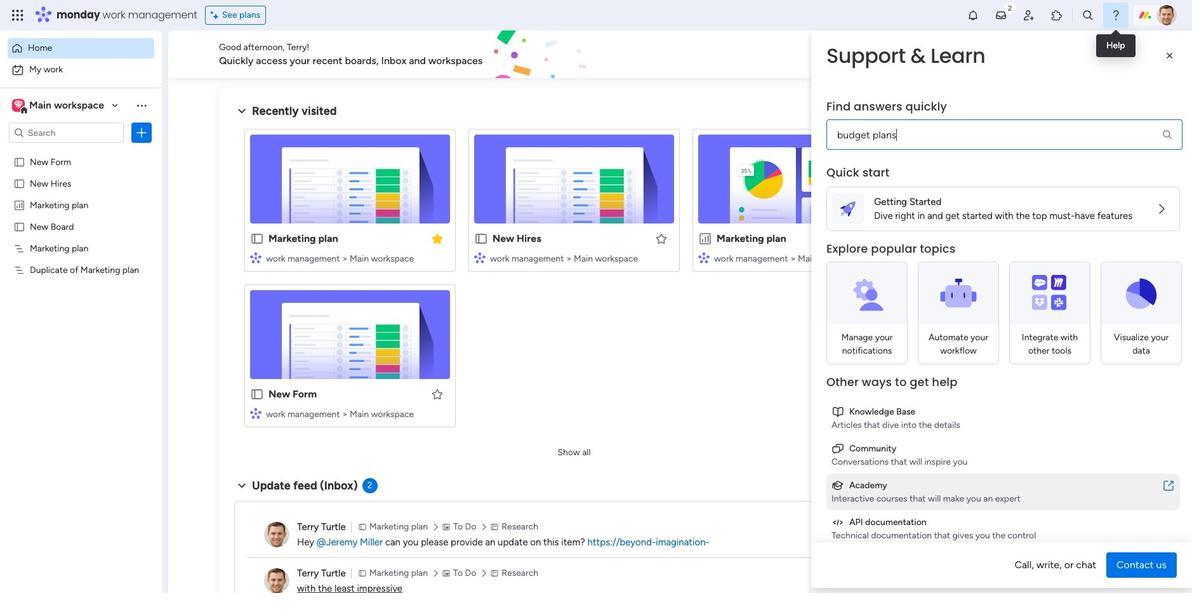 Task type: describe. For each thing, give the bounding box(es) containing it.
notifications image
[[967, 9, 980, 22]]

close recently visited image
[[234, 103, 250, 119]]

Search in workspace field
[[27, 125, 106, 140]]

1 link container element from the top
[[832, 405, 1175, 418]]

1 check circle image from the top
[[964, 119, 972, 129]]

public board image for the middle add to favorites image
[[474, 232, 488, 246]]

workspace image
[[14, 98, 23, 112]]

circle o image
[[964, 184, 972, 194]]

0 horizontal spatial add to favorites image
[[431, 388, 444, 400]]

header element
[[811, 30, 1192, 165]]

2 element
[[362, 478, 378, 493]]

2 horizontal spatial add to favorites image
[[879, 232, 892, 245]]

1 horizontal spatial terry turtle image
[[1157, 5, 1177, 25]]

1 horizontal spatial public dashboard image
[[698, 232, 712, 246]]

1 vertical spatial option
[[8, 60, 154, 80]]

0 vertical spatial option
[[8, 38, 154, 58]]

getting started element
[[945, 463, 1135, 514]]

help center element
[[945, 524, 1135, 575]]

monday marketplace image
[[1051, 9, 1064, 22]]

workspace options image
[[135, 99, 148, 112]]

options image
[[135, 126, 148, 139]]

1 vertical spatial terry turtle image
[[264, 522, 290, 547]]

update feed image
[[995, 9, 1008, 22]]

2 public board image from the top
[[13, 177, 25, 189]]

2 check circle image from the top
[[964, 135, 972, 145]]



Task type: locate. For each thing, give the bounding box(es) containing it.
public dashboard image
[[13, 199, 25, 211], [698, 232, 712, 246]]

1 horizontal spatial add to favorites image
[[655, 232, 668, 245]]

terry turtle image up terry turtle icon
[[264, 522, 290, 547]]

templates image image
[[956, 255, 1124, 343]]

select product image
[[11, 9, 24, 22]]

0 vertical spatial check circle image
[[964, 119, 972, 129]]

public board image for remove from favorites icon
[[250, 232, 264, 246]]

see plans image
[[211, 8, 222, 22]]

terry turtle image
[[1157, 5, 1177, 25], [264, 522, 290, 547]]

v2 user feedback image
[[955, 47, 965, 61]]

close update feed (inbox) image
[[234, 478, 250, 493]]

4 link container element from the top
[[832, 516, 1175, 529]]

2 link container element from the top
[[832, 442, 1175, 455]]

option
[[8, 38, 154, 58], [8, 60, 154, 80], [0, 150, 162, 153]]

public board image
[[13, 156, 25, 168], [13, 177, 25, 189]]

0 vertical spatial terry turtle image
[[1157, 5, 1177, 25]]

public board image for add to favorites image to the left
[[250, 387, 264, 401]]

2 vertical spatial option
[[0, 150, 162, 153]]

list box
[[0, 148, 162, 452]]

0 vertical spatial public dashboard image
[[13, 199, 25, 211]]

1 vertical spatial public dashboard image
[[698, 232, 712, 246]]

workspace selection element
[[12, 98, 106, 114]]

0 horizontal spatial public dashboard image
[[13, 199, 25, 211]]

remove from favorites image
[[431, 232, 444, 245]]

quick search results list box
[[234, 119, 914, 443]]

search everything image
[[1082, 9, 1095, 22]]

1 public board image from the top
[[13, 156, 25, 168]]

2 image
[[1004, 1, 1016, 15]]

invite members image
[[1023, 9, 1036, 22]]

terry turtle image
[[264, 568, 290, 593]]

0 horizontal spatial terry turtle image
[[264, 522, 290, 547]]

extra links container element
[[827, 400, 1180, 547]]

1 vertical spatial public board image
[[13, 177, 25, 189]]

getting started logo image
[[841, 201, 856, 217]]

How can we help? search field
[[827, 119, 1183, 150]]

help image
[[1110, 9, 1123, 22]]

link container element
[[832, 405, 1175, 418], [832, 442, 1175, 455], [832, 479, 1175, 492], [832, 516, 1175, 529]]

add to favorites image
[[655, 232, 668, 245], [879, 232, 892, 245], [431, 388, 444, 400]]

public board image
[[13, 220, 25, 232], [250, 232, 264, 246], [474, 232, 488, 246], [250, 387, 264, 401]]

0 vertical spatial public board image
[[13, 156, 25, 168]]

check circle image
[[964, 119, 972, 129], [964, 135, 972, 145]]

terry turtle image right help image
[[1157, 5, 1177, 25]]

search container element
[[827, 99, 1183, 150]]

workspace image
[[12, 98, 25, 112]]

1 vertical spatial check circle image
[[964, 135, 972, 145]]

3 link container element from the top
[[832, 479, 1175, 492]]



Task type: vqa. For each thing, say whether or not it's contained in the screenshot.
lottie animation element
no



